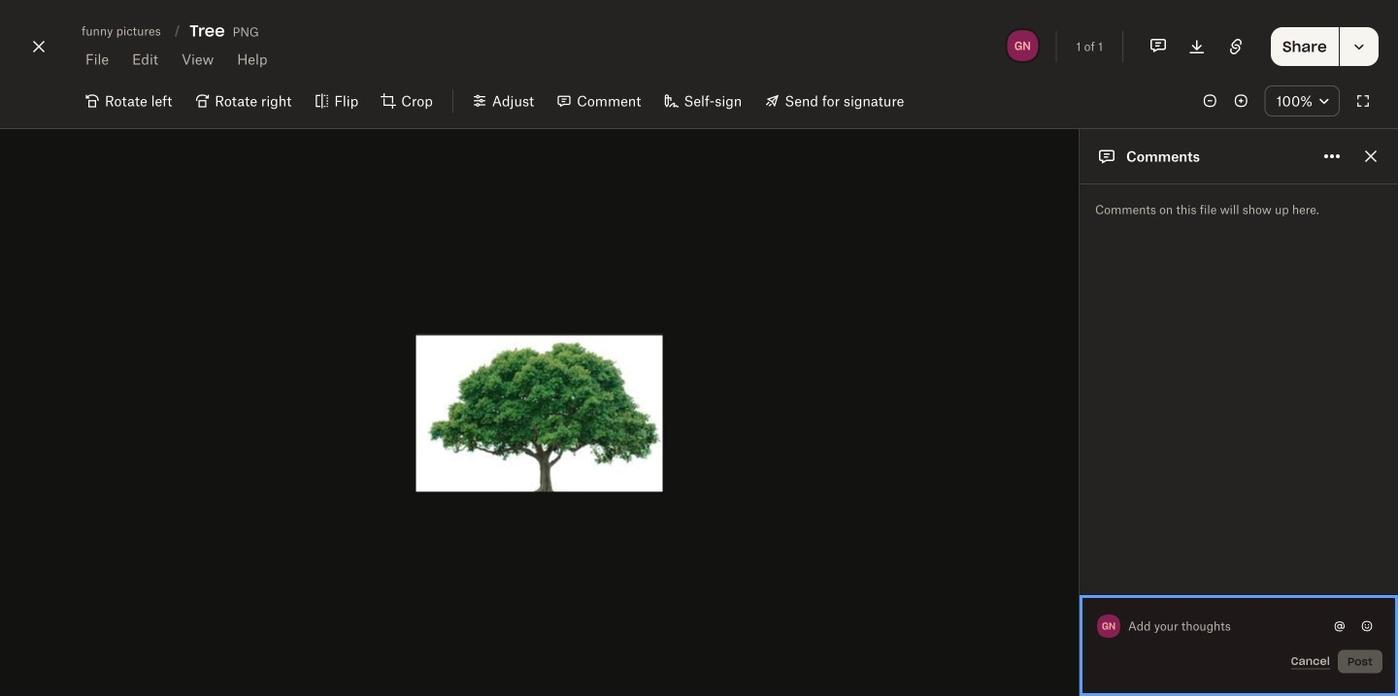 Task type: vqa. For each thing, say whether or not it's contained in the screenshot.
Add your thoughts IMAGE
yes



Task type: describe. For each thing, give the bounding box(es) containing it.
close right sidebar image
[[1360, 145, 1383, 168]]

close image
[[27, 31, 51, 62]]



Task type: locate. For each thing, give the bounding box(es) containing it.
add your thoughts image
[[1129, 616, 1313, 637]]

tree.png image
[[416, 334, 663, 492]]

Add your thoughts text field
[[1129, 611, 1329, 642]]



